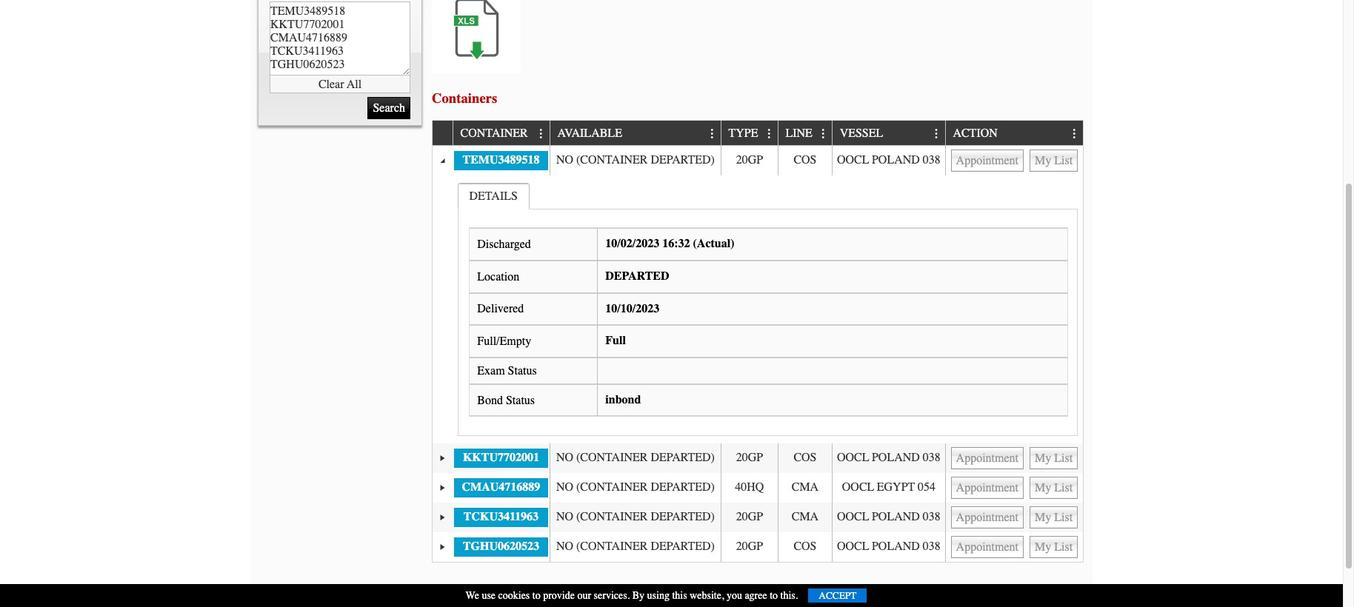Task type: vqa. For each thing, say whether or not it's contained in the screenshot.
third THE 20GP from the top of the tree grid containing CONTAINER
yes



Task type: locate. For each thing, give the bounding box(es) containing it.
no (container departed)
[[556, 153, 715, 167], [556, 451, 715, 465], [556, 481, 715, 494], [556, 510, 715, 524], [556, 540, 715, 553]]

to left provide
[[533, 590, 541, 602]]

1 vertical spatial status
[[506, 394, 535, 407]]

edit column settings image inside container column header
[[535, 128, 547, 140]]

status right bond
[[506, 394, 535, 407]]

4 20gp from the top
[[736, 540, 763, 553]]

5 (container from the top
[[576, 540, 648, 553]]

using
[[647, 590, 670, 602]]

tghu0620523
[[463, 540, 539, 553]]

20gp cell
[[721, 146, 778, 175], [721, 444, 778, 473], [721, 503, 778, 533], [721, 533, 778, 562]]

4 20gp cell from the top
[[721, 533, 778, 562]]

no down available
[[556, 153, 573, 167]]

oocl
[[837, 153, 869, 167], [837, 451, 869, 465], [842, 481, 874, 494], [837, 510, 869, 524], [837, 540, 869, 553]]

row group
[[433, 146, 1083, 562]]

row containing container
[[433, 121, 1083, 146]]

1 vertical spatial cos cell
[[778, 444, 832, 473]]

oocl poland 038 for kktu7702001
[[837, 451, 941, 465]]

edit column settings image inside vessel column header
[[931, 128, 943, 140]]

tree grid
[[433, 121, 1083, 562]]

1 (container from the top
[[576, 153, 648, 167]]

oocl poland 038 for tghu0620523
[[837, 540, 941, 553]]

departed) for tghu0620523
[[651, 540, 715, 553]]

4 oocl poland 038 cell from the top
[[832, 533, 945, 562]]

20gp for tcku3411963
[[736, 510, 763, 524]]

3 20gp from the top
[[736, 510, 763, 524]]

(container for cmau4716889
[[576, 481, 648, 494]]

type link
[[729, 121, 765, 145]]

1 oocl poland 038 cell from the top
[[832, 146, 945, 175]]

(actual)
[[693, 237, 735, 251]]

1 cma from the top
[[792, 481, 819, 494]]

poland
[[872, 153, 920, 167], [872, 451, 920, 465], [872, 510, 920, 524], [872, 540, 920, 553]]

container link
[[461, 121, 535, 145]]

None submit
[[368, 97, 410, 119]]

tab list
[[454, 179, 1082, 440]]

poland down egypt
[[872, 510, 920, 524]]

038
[[923, 153, 941, 167], [923, 451, 941, 465], [923, 510, 941, 524], [923, 540, 941, 553]]

oocl poland 038 cell down oocl egypt 054
[[832, 503, 945, 533]]

departed)
[[651, 153, 715, 167], [651, 451, 715, 465], [651, 481, 715, 494], [651, 510, 715, 524], [651, 540, 715, 553]]

oocl up accept
[[837, 540, 869, 553]]

4 (container from the top
[[576, 510, 648, 524]]

edit column settings image inside action "column header"
[[1069, 128, 1081, 140]]

available
[[558, 127, 622, 140]]

oocl poland 038 cell for kktu7702001
[[832, 444, 945, 473]]

oocl poland 038 cell down vessel 'link'
[[832, 146, 945, 175]]

054
[[918, 481, 936, 494]]

20gp cell for kktu7702001
[[721, 444, 778, 473]]

5 no (container departed) cell from the top
[[550, 533, 721, 562]]

oocl poland 038 cell for temu3489518
[[832, 146, 945, 175]]

no
[[556, 153, 573, 167], [556, 451, 573, 465], [556, 481, 573, 494], [556, 510, 573, 524], [556, 540, 573, 553]]

use
[[482, 590, 496, 602]]

5 cell from the top
[[945, 533, 1083, 562]]

edit column settings image inside available column header
[[707, 128, 718, 140]]

departed) for temu3489518
[[651, 153, 715, 167]]

oocl poland 038
[[837, 153, 941, 167], [837, 451, 941, 465], [837, 510, 941, 524], [837, 540, 941, 553]]

edit column settings image for line
[[818, 128, 830, 140]]

our
[[577, 590, 591, 602]]

2 no from the top
[[556, 451, 573, 465]]

status
[[508, 364, 537, 378], [506, 394, 535, 407]]

5 departed) from the top
[[651, 540, 715, 553]]

20gp
[[736, 153, 763, 167], [736, 451, 763, 465], [736, 510, 763, 524], [736, 540, 763, 553]]

no (container departed) cell for kktu7702001
[[550, 444, 721, 473]]

3 oocl poland 038 from the top
[[837, 510, 941, 524]]

oocl for temu3489518
[[837, 153, 869, 167]]

2 cma cell from the top
[[778, 503, 832, 533]]

oocl for tcku3411963
[[837, 510, 869, 524]]

oocl down oocl egypt 054 cell
[[837, 510, 869, 524]]

line column header
[[778, 121, 832, 146]]

0 vertical spatial cma
[[792, 481, 819, 494]]

20gp down type column header
[[736, 153, 763, 167]]

0 vertical spatial cos
[[794, 153, 817, 167]]

6 row from the top
[[433, 533, 1083, 562]]

3 oocl poland 038 cell from the top
[[832, 503, 945, 533]]

cos cell
[[778, 146, 832, 175], [778, 444, 832, 473], [778, 533, 832, 562]]

departed) for tcku3411963
[[651, 510, 715, 524]]

(container
[[576, 153, 648, 167], [576, 451, 648, 465], [576, 481, 648, 494], [576, 510, 648, 524], [576, 540, 648, 553]]

oocl poland 038 cell down oocl egypt 054 cell
[[832, 533, 945, 562]]

temu3489518 cell
[[453, 146, 550, 175]]

2 edit column settings image from the left
[[818, 128, 830, 140]]

2 cos from the top
[[794, 451, 817, 465]]

tcku3411963
[[464, 510, 539, 524]]

line
[[786, 127, 813, 140]]

2 (container from the top
[[576, 451, 648, 465]]

1 row from the top
[[433, 121, 1083, 146]]

1 oocl poland 038 from the top
[[837, 153, 941, 167]]

1 cos from the top
[[794, 153, 817, 167]]

clear all
[[319, 77, 362, 91]]

2 vertical spatial cos
[[794, 540, 817, 553]]

oocl left egypt
[[842, 481, 874, 494]]

1 poland from the top
[[872, 153, 920, 167]]

tab list containing details
[[454, 179, 1082, 440]]

cos cell for tghu0620523
[[778, 533, 832, 562]]

3 row from the top
[[433, 444, 1083, 473]]

no right cmau4716889 cell
[[556, 481, 573, 494]]

tghu0620523 cell
[[453, 533, 550, 562]]

cos
[[794, 153, 817, 167], [794, 451, 817, 465], [794, 540, 817, 553]]

details
[[469, 189, 518, 203]]

2 038 from the top
[[923, 451, 941, 465]]

2 row from the top
[[433, 146, 1083, 175]]

20gp cell up agree on the bottom of the page
[[721, 533, 778, 562]]

cos for temu3489518
[[794, 153, 817, 167]]

3 038 from the top
[[923, 510, 941, 524]]

oocl poland 038 cell up oocl egypt 054
[[832, 444, 945, 473]]

website,
[[690, 590, 724, 602]]

1 20gp from the top
[[736, 153, 763, 167]]

1 vertical spatial cos
[[794, 451, 817, 465]]

(container for kktu7702001
[[576, 451, 648, 465]]

1 cos cell from the top
[[778, 146, 832, 175]]

to left this.
[[770, 590, 778, 602]]

this
[[672, 590, 687, 602]]

cos cell for kktu7702001
[[778, 444, 832, 473]]

edit column settings image inside type column header
[[764, 128, 775, 140]]

4 oocl poland 038 from the top
[[837, 540, 941, 553]]

clear all button
[[270, 76, 410, 93]]

edit column settings image left type
[[707, 128, 718, 140]]

(container for tcku3411963
[[576, 510, 648, 524]]

1 038 from the top
[[923, 153, 941, 167]]

3 (container from the top
[[576, 481, 648, 494]]

oocl poland 038 cell
[[832, 146, 945, 175], [832, 444, 945, 473], [832, 503, 945, 533], [832, 533, 945, 562]]

20gp cell down type
[[721, 146, 778, 175]]

1 20gp cell from the top
[[721, 146, 778, 175]]

row containing tcku3411963
[[433, 503, 1083, 533]]

3 cell from the top
[[945, 473, 1083, 503]]

cma cell for oocl egypt 054
[[778, 473, 832, 503]]

1 no (container departed) cell from the top
[[550, 146, 721, 175]]

edit column settings image
[[764, 128, 775, 140], [818, 128, 830, 140], [931, 128, 943, 140], [1069, 128, 1081, 140]]

4 poland from the top
[[872, 540, 920, 553]]

1 departed) from the top
[[651, 153, 715, 167]]

oocl inside oocl egypt 054 cell
[[842, 481, 874, 494]]

3 cos from the top
[[794, 540, 817, 553]]

vessel
[[840, 127, 883, 140]]

0 vertical spatial status
[[508, 364, 537, 378]]

2 vertical spatial cos cell
[[778, 533, 832, 562]]

1 horizontal spatial edit column settings image
[[707, 128, 718, 140]]

no right kktu7702001
[[556, 451, 573, 465]]

4 cell from the top
[[945, 503, 1083, 533]]

20gp up agree on the bottom of the page
[[736, 540, 763, 553]]

cell for cmau4716889
[[945, 473, 1083, 503]]

3 departed) from the top
[[651, 481, 715, 494]]

containers
[[432, 90, 497, 106]]

oocl poland 038 cell for tcku3411963
[[832, 503, 945, 533]]

20gp for tghu0620523
[[736, 540, 763, 553]]

available column header
[[550, 121, 721, 146]]

row containing kktu7702001
[[433, 444, 1083, 473]]

edit column settings image for available
[[707, 128, 718, 140]]

20gp down "40hq" cell
[[736, 510, 763, 524]]

poland down oocl egypt 054 cell
[[872, 540, 920, 553]]

cma
[[792, 481, 819, 494], [792, 510, 819, 524]]

edit column settings image
[[535, 128, 547, 140], [707, 128, 718, 140]]

edit column settings image right container "link"
[[535, 128, 547, 140]]

1 cma cell from the top
[[778, 473, 832, 503]]

this.
[[781, 590, 798, 602]]

agree
[[745, 590, 767, 602]]

cell for tcku3411963
[[945, 503, 1083, 533]]

4 departed) from the top
[[651, 510, 715, 524]]

no for cmau4716889
[[556, 481, 573, 494]]

4 no (container departed) from the top
[[556, 510, 715, 524]]

038 for temu3489518
[[923, 153, 941, 167]]

2 departed) from the top
[[651, 451, 715, 465]]

row
[[433, 121, 1083, 146], [433, 146, 1083, 175], [433, 444, 1083, 473], [433, 473, 1083, 503], [433, 503, 1083, 533], [433, 533, 1083, 562]]

4 edit column settings image from the left
[[1069, 128, 1081, 140]]

oocl down vessel
[[837, 153, 869, 167]]

4 038 from the top
[[923, 540, 941, 553]]

1 edit column settings image from the left
[[535, 128, 547, 140]]

full/empty
[[477, 335, 531, 348]]

oocl poland 038 for tcku3411963
[[837, 510, 941, 524]]

3 poland from the top
[[872, 510, 920, 524]]

cos for kktu7702001
[[794, 451, 817, 465]]

cma for oocl egypt 054
[[792, 481, 819, 494]]

departed
[[606, 270, 669, 283]]

2 cell from the top
[[945, 444, 1083, 473]]

oocl up oocl egypt 054
[[837, 451, 869, 465]]

delivered
[[477, 303, 524, 316]]

20gp cell up the 40hq
[[721, 444, 778, 473]]

5 no from the top
[[556, 540, 573, 553]]

2 to from the left
[[770, 590, 778, 602]]

2 oocl poland 038 cell from the top
[[832, 444, 945, 473]]

1 cell from the top
[[945, 146, 1083, 175]]

all
[[347, 77, 362, 91]]

3 no (container departed) cell from the top
[[550, 473, 721, 503]]

038 for kktu7702001
[[923, 451, 941, 465]]

1 horizontal spatial to
[[770, 590, 778, 602]]

we use cookies to provide our services. by using this website, you agree to this.
[[466, 590, 798, 602]]

2 20gp cell from the top
[[721, 444, 778, 473]]

no up provide
[[556, 540, 573, 553]]

vessel column header
[[832, 121, 945, 146]]

2 cos cell from the top
[[778, 444, 832, 473]]

1 vertical spatial cma
[[792, 510, 819, 524]]

4 no from the top
[[556, 510, 573, 524]]

action link
[[953, 121, 1005, 145]]

2 poland from the top
[[872, 451, 920, 465]]

4 no (container departed) cell from the top
[[550, 503, 721, 533]]

5 row from the top
[[433, 503, 1083, 533]]

2 cma from the top
[[792, 510, 819, 524]]

None button
[[951, 150, 1024, 172], [1030, 150, 1078, 172], [951, 447, 1024, 470], [1030, 447, 1078, 470], [951, 477, 1024, 499], [1030, 477, 1078, 499], [951, 507, 1024, 529], [1030, 507, 1078, 529], [951, 536, 1024, 559], [1030, 536, 1078, 559], [951, 150, 1024, 172], [1030, 150, 1078, 172], [951, 447, 1024, 470], [1030, 447, 1078, 470], [951, 477, 1024, 499], [1030, 477, 1078, 499], [951, 507, 1024, 529], [1030, 507, 1078, 529], [951, 536, 1024, 559], [1030, 536, 1078, 559]]

1 edit column settings image from the left
[[764, 128, 775, 140]]

20gp cell down the 40hq
[[721, 503, 778, 533]]

3 edit column settings image from the left
[[931, 128, 943, 140]]

status right exam
[[508, 364, 537, 378]]

2 no (container departed) cell from the top
[[550, 444, 721, 473]]

clear
[[319, 77, 344, 91]]

row group containing temu3489518
[[433, 146, 1083, 562]]

3 no from the top
[[556, 481, 573, 494]]

2 edit column settings image from the left
[[707, 128, 718, 140]]

4 row from the top
[[433, 473, 1083, 503]]

20gp up the 40hq
[[736, 451, 763, 465]]

poland up egypt
[[872, 451, 920, 465]]

10/10/2023
[[606, 302, 660, 315]]

cell
[[945, 146, 1083, 175], [945, 444, 1083, 473], [945, 473, 1083, 503], [945, 503, 1083, 533], [945, 533, 1083, 562]]

3 cos cell from the top
[[778, 533, 832, 562]]

1 no from the top
[[556, 153, 573, 167]]

to
[[533, 590, 541, 602], [770, 590, 778, 602]]

provide
[[543, 590, 575, 602]]

20gp for kktu7702001
[[736, 451, 763, 465]]

status for exam status
[[508, 364, 537, 378]]

no (container departed) cell
[[550, 146, 721, 175], [550, 444, 721, 473], [550, 473, 721, 503], [550, 503, 721, 533], [550, 533, 721, 562]]

tree grid containing container
[[433, 121, 1083, 562]]

2 no (container departed) from the top
[[556, 451, 715, 465]]

3 20gp cell from the top
[[721, 503, 778, 533]]

2 oocl poland 038 from the top
[[837, 451, 941, 465]]

0 horizontal spatial edit column settings image
[[535, 128, 547, 140]]

1 no (container departed) from the top
[[556, 153, 715, 167]]

2 20gp from the top
[[736, 451, 763, 465]]

edit column settings image inside line column header
[[818, 128, 830, 140]]

poland down vessel column header
[[872, 153, 920, 167]]

0 horizontal spatial to
[[533, 590, 541, 602]]

3 no (container departed) from the top
[[556, 481, 715, 494]]

cma cell
[[778, 473, 832, 503], [778, 503, 832, 533]]

1 to from the left
[[533, 590, 541, 602]]

no right tcku3411963 cell
[[556, 510, 573, 524]]

0 vertical spatial cos cell
[[778, 146, 832, 175]]

5 no (container departed) from the top
[[556, 540, 715, 553]]



Task type: describe. For each thing, give the bounding box(es) containing it.
departed) for kktu7702001
[[651, 451, 715, 465]]

no (container departed) cell for tcku3411963
[[550, 503, 721, 533]]

cell for temu3489518
[[945, 146, 1083, 175]]

row containing tghu0620523
[[433, 533, 1083, 562]]

row containing temu3489518
[[433, 146, 1083, 175]]

cookies
[[498, 590, 530, 602]]

20gp cell for tghu0620523
[[721, 533, 778, 562]]

details tab
[[458, 183, 529, 209]]

you
[[727, 590, 742, 602]]

type
[[729, 127, 758, 140]]

container
[[461, 127, 528, 140]]

no for kktu7702001
[[556, 451, 573, 465]]

action
[[953, 127, 998, 140]]

20gp for temu3489518
[[736, 153, 763, 167]]

no (container departed) cell for tghu0620523
[[550, 533, 721, 562]]

no (container departed) cell for temu3489518
[[550, 146, 721, 175]]

by
[[633, 590, 645, 602]]

cos for tghu0620523
[[794, 540, 817, 553]]

no (container departed) for kktu7702001
[[556, 451, 715, 465]]

20gp cell for temu3489518
[[721, 146, 778, 175]]

tcku3411963 cell
[[453, 503, 550, 533]]

vessel link
[[840, 121, 890, 145]]

accept
[[819, 590, 857, 602]]

cell for tghu0620523
[[945, 533, 1083, 562]]

cmau4716889 cell
[[453, 473, 550, 503]]

cmau4716889
[[462, 481, 540, 494]]

discharged
[[477, 238, 531, 251]]

edit column settings image for container
[[535, 128, 547, 140]]

exam
[[477, 364, 505, 378]]

container column header
[[453, 121, 550, 146]]

cos cell for temu3489518
[[778, 146, 832, 175]]

accept button
[[809, 589, 867, 603]]

no (container departed) cell for cmau4716889
[[550, 473, 721, 503]]

bond status
[[477, 394, 535, 407]]

no (container departed) for cmau4716889
[[556, 481, 715, 494]]

oocl egypt 054
[[842, 481, 936, 494]]

40hq cell
[[721, 473, 778, 503]]

kktu7702001 cell
[[453, 444, 550, 473]]

oocl for kktu7702001
[[837, 451, 869, 465]]

kktu7702001
[[463, 451, 539, 465]]

poland for tcku3411963
[[872, 510, 920, 524]]

10/02/2023 16:32 (actual)
[[606, 237, 735, 251]]

location
[[477, 270, 519, 284]]

038 for tghu0620523
[[923, 540, 941, 553]]

poland for temu3489518
[[872, 153, 920, 167]]

edit column settings image for type
[[764, 128, 775, 140]]

cma for oocl poland 038
[[792, 510, 819, 524]]

poland for tghu0620523
[[872, 540, 920, 553]]

(container for temu3489518
[[576, 153, 648, 167]]

egypt
[[877, 481, 915, 494]]

Enter container numbers and/ or booking numbers.  text field
[[270, 1, 410, 76]]

full
[[606, 334, 626, 348]]

temu3489518
[[463, 153, 540, 167]]

inbond
[[606, 393, 641, 407]]

no for temu3489518
[[556, 153, 573, 167]]

action column header
[[945, 121, 1083, 146]]

cma cell for oocl poland 038
[[778, 503, 832, 533]]

oocl poland 038 for temu3489518
[[837, 153, 941, 167]]

poland for kktu7702001
[[872, 451, 920, 465]]

we
[[466, 590, 479, 602]]

services.
[[594, 590, 630, 602]]

no for tcku3411963
[[556, 510, 573, 524]]

tab list inside 'row group'
[[454, 179, 1082, 440]]

no (container departed) for tghu0620523
[[556, 540, 715, 553]]

type column header
[[721, 121, 778, 146]]

oocl for tghu0620523
[[837, 540, 869, 553]]

20gp cell for tcku3411963
[[721, 503, 778, 533]]

(container for tghu0620523
[[576, 540, 648, 553]]

no (container departed) for tcku3411963
[[556, 510, 715, 524]]

edit column settings image for vessel
[[931, 128, 943, 140]]

16:32
[[662, 237, 690, 251]]

10/02/2023
[[606, 237, 660, 251]]

no (container departed) for temu3489518
[[556, 153, 715, 167]]

038 for tcku3411963
[[923, 510, 941, 524]]

oocl poland 038 cell for tghu0620523
[[832, 533, 945, 562]]

oocl egypt 054 cell
[[832, 473, 945, 503]]

cell for kktu7702001
[[945, 444, 1083, 473]]

departed) for cmau4716889
[[651, 481, 715, 494]]

edit column settings image for action
[[1069, 128, 1081, 140]]

bond
[[477, 394, 503, 407]]

no for tghu0620523
[[556, 540, 573, 553]]

exam status
[[477, 364, 537, 378]]

line link
[[786, 121, 820, 145]]

40hq
[[735, 481, 764, 494]]

oocl for cmau4716889
[[842, 481, 874, 494]]

row containing cmau4716889
[[433, 473, 1083, 503]]

status for bond status
[[506, 394, 535, 407]]

available link
[[558, 121, 629, 145]]



